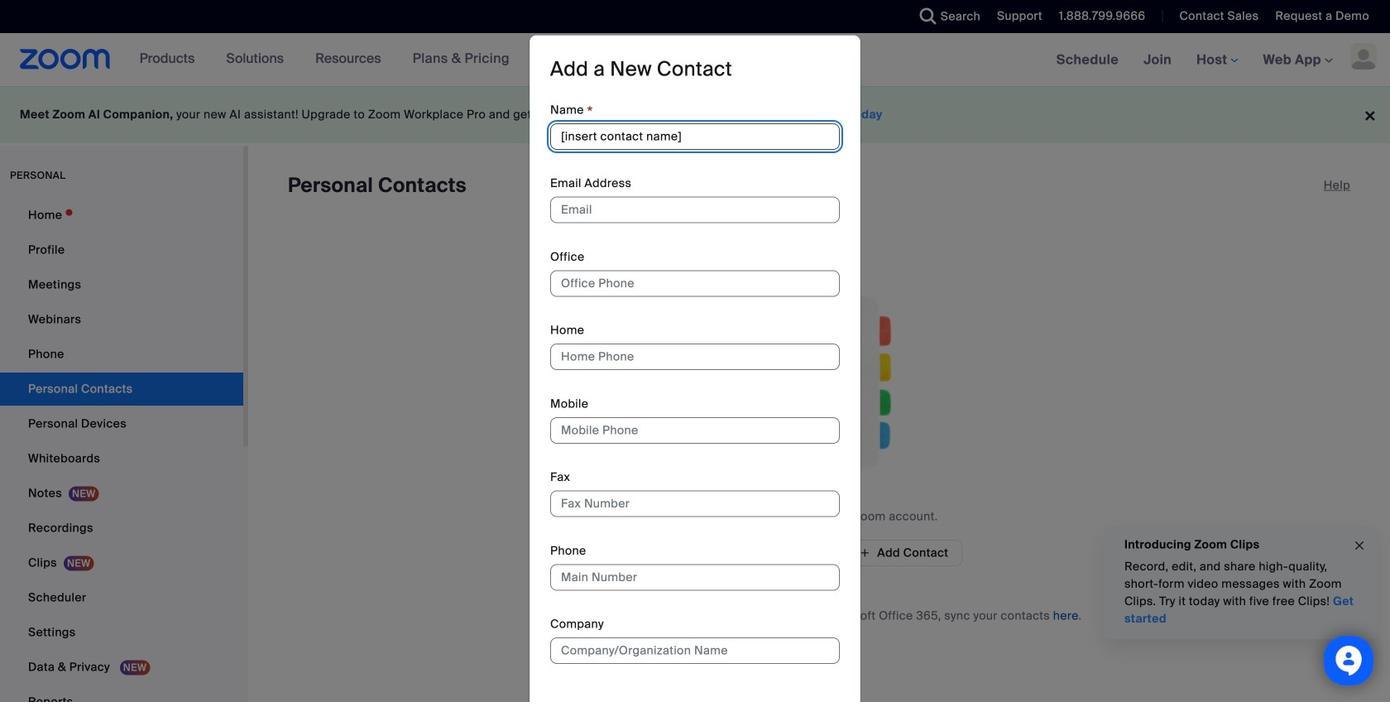 Task type: vqa. For each thing, say whether or not it's contained in the screenshot.
'Product Information' navigation at the top left of the page
yes



Task type: describe. For each thing, give the bounding box(es) containing it.
Fax Number text field
[[551, 491, 840, 517]]

Mobile Phone text field
[[551, 417, 840, 444]]

meetings navigation
[[1044, 33, 1391, 87]]

close image
[[1354, 536, 1367, 555]]

product information navigation
[[127, 33, 522, 86]]

add image
[[860, 546, 871, 560]]

Home Phone text field
[[551, 344, 840, 370]]

personal menu menu
[[0, 199, 243, 702]]

Email text field
[[551, 197, 840, 223]]



Task type: locate. For each thing, give the bounding box(es) containing it.
Company/Organization Name text field
[[551, 637, 840, 664]]

Main Number text field
[[551, 564, 840, 591]]

dialog
[[530, 35, 861, 702]]

Office Phone text field
[[551, 270, 840, 297]]

banner
[[0, 33, 1391, 87]]

footer
[[0, 86, 1391, 143]]

First and Last Name text field
[[551, 123, 840, 150]]



